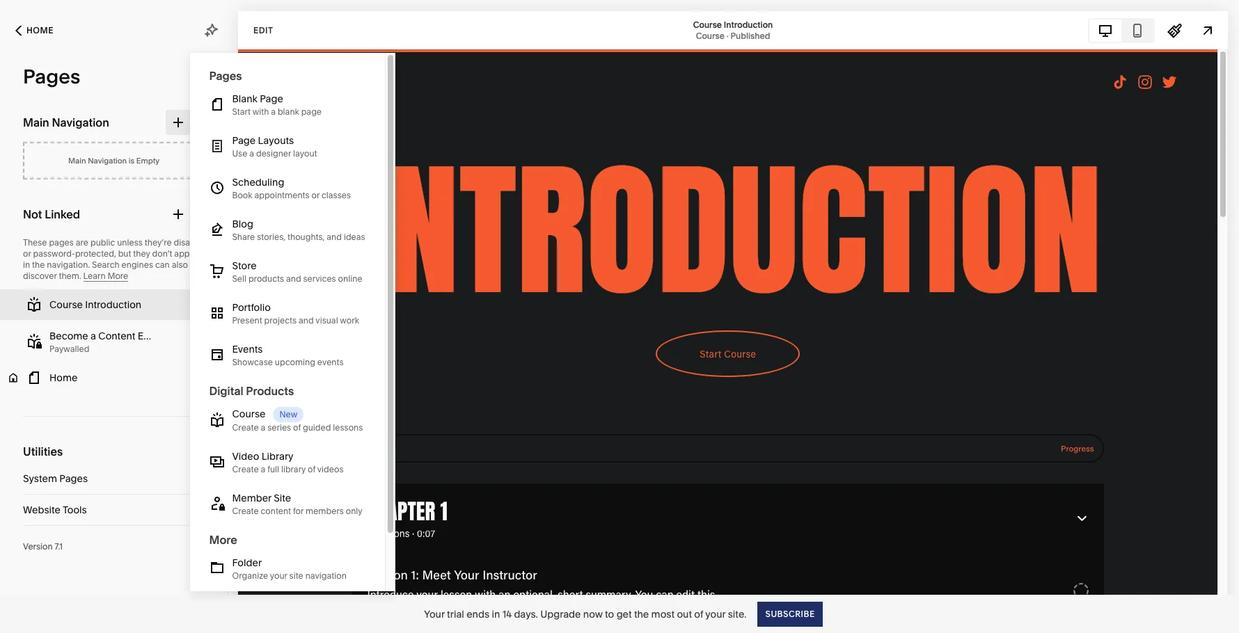 Task type: vqa. For each thing, say whether or not it's contained in the screenshot.
Add a new page to the "Main Navigation" group image
yes



Task type: describe. For each thing, give the bounding box(es) containing it.
0 horizontal spatial more
[[108, 271, 128, 281]]

2 vertical spatial of
[[695, 608, 704, 621]]

blog share stories, thoughts, and ideas
[[232, 218, 365, 243]]

blank
[[278, 107, 299, 117]]

projects
[[264, 316, 297, 326]]

course introduction
[[49, 299, 142, 311]]

1 vertical spatial in
[[492, 608, 500, 621]]

layouts
[[258, 135, 294, 147]]

sell
[[232, 274, 247, 284]]

a left series
[[261, 423, 266, 433]]

subscribe button
[[758, 602, 823, 627]]

site
[[290, 571, 304, 582]]

menu containing pages
[[190, 53, 395, 632]]

is
[[129, 156, 135, 166]]

use
[[232, 149, 248, 159]]

guided
[[303, 423, 331, 433]]

the inside these pages are public unless they're disabled or password-protected, but they don't appear in the navigation. search engines can also discover them.
[[32, 260, 45, 270]]

unless
[[117, 238, 143, 248]]

blog
[[232, 218, 253, 231]]

portfolio present projects and visual work
[[232, 302, 359, 326]]

ends
[[467, 608, 490, 621]]

2 home button from the top
[[0, 363, 228, 394]]

course for course introduction
[[49, 299, 83, 311]]

0 vertical spatial home
[[26, 25, 54, 36]]

learn
[[83, 271, 106, 281]]

member
[[232, 493, 272, 505]]

work
[[340, 316, 359, 326]]

add a new page to the "not linked" navigation group image
[[171, 207, 186, 222]]

0 horizontal spatial of
[[293, 423, 301, 433]]

edit button
[[245, 17, 282, 43]]

content
[[98, 330, 135, 342]]

products
[[249, 274, 284, 284]]

search
[[92, 260, 120, 270]]

library
[[281, 465, 306, 475]]

protected,
[[75, 249, 116, 259]]

of inside video library create a full library of videos
[[308, 465, 316, 475]]

designer
[[256, 149, 291, 159]]

1 vertical spatial home
[[49, 372, 78, 385]]

system pages
[[23, 473, 88, 486]]

them.
[[59, 271, 81, 281]]

digital products
[[209, 385, 294, 399]]

pages inside menu
[[209, 69, 242, 83]]

page layouts use a designer layout
[[232, 135, 317, 159]]

store sell products and services online
[[232, 260, 363, 284]]

utilities
[[23, 445, 63, 459]]

your
[[424, 608, 445, 621]]

course introduction course · published
[[694, 19, 773, 41]]

1 horizontal spatial more
[[209, 534, 237, 548]]

or inside the scheduling book appointments or classes
[[312, 190, 320, 201]]

stories,
[[257, 232, 286, 243]]

visual
[[316, 316, 338, 326]]

main for main navigation is empty
[[68, 156, 86, 166]]

folder
[[232, 557, 262, 570]]

lessons
[[333, 423, 363, 433]]

course for course introduction course · published
[[694, 19, 722, 30]]

series
[[268, 423, 291, 433]]

are
[[76, 238, 89, 248]]

members
[[306, 507, 344, 517]]

upgrade
[[541, 608, 581, 621]]

digital
[[209, 385, 244, 399]]

services
[[303, 274, 336, 284]]

now
[[584, 608, 603, 621]]

version 7.1
[[23, 542, 63, 552]]

these
[[23, 238, 47, 248]]

linked
[[45, 208, 80, 222]]

1 create from the top
[[232, 423, 259, 433]]

1 vertical spatial your
[[706, 608, 726, 621]]

introduction for course introduction
[[85, 299, 142, 311]]

portfolio
[[232, 302, 271, 314]]

only
[[346, 507, 363, 517]]

online
[[338, 274, 363, 284]]

pages inside button
[[59, 473, 88, 486]]

video
[[232, 451, 259, 463]]

or inside these pages are public unless they're disabled or password-protected, but they don't appear in the navigation. search engines can also discover them.
[[23, 249, 31, 259]]

navigation for main navigation
[[52, 116, 109, 130]]

scheduling book appointments or classes
[[232, 176, 351, 201]]

version
[[23, 542, 53, 552]]

navigation for main navigation is empty
[[88, 156, 127, 166]]

expert
[[138, 330, 168, 342]]

ideas
[[344, 232, 365, 243]]

and inside blog share stories, thoughts, and ideas
[[327, 232, 342, 243]]

blank page start with a blank page
[[232, 93, 322, 117]]

book
[[232, 190, 253, 201]]

blank
[[232, 93, 258, 105]]

member site create content for members only
[[232, 493, 363, 517]]

folder organize your site navigation
[[232, 557, 347, 582]]

products
[[246, 385, 294, 399]]

your inside folder organize your site navigation
[[270, 571, 288, 582]]

start
[[232, 107, 251, 117]]

discover
[[23, 271, 57, 281]]

upcoming
[[275, 357, 316, 368]]

disabled
[[174, 238, 208, 248]]

a inside become a content expert paywalled
[[91, 330, 96, 342]]



Task type: locate. For each thing, give the bounding box(es) containing it.
the right get
[[635, 608, 649, 621]]

and left visual
[[299, 316, 314, 326]]

a
[[271, 107, 276, 117], [250, 149, 254, 159], [91, 330, 96, 342], [261, 423, 266, 433], [261, 465, 266, 475]]

page inside page layouts use a designer layout
[[232, 135, 256, 147]]

events showcase upcoming events
[[232, 344, 344, 368]]

website
[[23, 504, 61, 517]]

events
[[232, 344, 263, 356]]

0 vertical spatial main
[[23, 116, 49, 130]]

but
[[118, 249, 131, 259]]

introduction for course introduction course · published
[[724, 19, 773, 30]]

1 horizontal spatial your
[[706, 608, 726, 621]]

and left ideas
[[327, 232, 342, 243]]

they
[[133, 249, 150, 259]]

video library create a full library of videos
[[232, 451, 344, 475]]

add a new page to the "main navigation" group image
[[171, 115, 186, 130]]

a inside video library create a full library of videos
[[261, 465, 266, 475]]

course for course
[[232, 408, 266, 421]]

create for member site
[[232, 507, 259, 517]]

course
[[694, 19, 722, 30], [696, 30, 725, 41], [49, 299, 83, 311], [232, 408, 266, 421]]

0 horizontal spatial the
[[32, 260, 45, 270]]

1 vertical spatial or
[[23, 249, 31, 259]]

0 horizontal spatial in
[[23, 260, 30, 270]]

appear
[[174, 249, 203, 259]]

1 vertical spatial page
[[232, 135, 256, 147]]

a left 'content'
[[91, 330, 96, 342]]

1 horizontal spatial introduction
[[724, 19, 773, 30]]

don't
[[152, 249, 172, 259]]

system pages button
[[23, 464, 205, 495]]

introduction down "learn more" link
[[85, 299, 142, 311]]

more down search
[[108, 271, 128, 281]]

main
[[23, 116, 49, 130], [68, 156, 86, 166]]

in left '14'
[[492, 608, 500, 621]]

with
[[253, 107, 269, 117]]

more up folder on the bottom left of the page
[[209, 534, 237, 548]]

1 vertical spatial home button
[[0, 363, 228, 394]]

create inside member site create content for members only
[[232, 507, 259, 517]]

1 horizontal spatial in
[[492, 608, 500, 621]]

2 vertical spatial and
[[299, 316, 314, 326]]

page
[[260, 93, 283, 105], [232, 135, 256, 147]]

of right library
[[308, 465, 316, 475]]

course inside "button"
[[49, 299, 83, 311]]

0 vertical spatial navigation
[[52, 116, 109, 130]]

in inside these pages are public unless they're disabled or password-protected, but they don't appear in the navigation. search engines can also discover them.
[[23, 260, 30, 270]]

tools
[[63, 504, 87, 517]]

0 horizontal spatial page
[[232, 135, 256, 147]]

out
[[677, 608, 692, 621]]

your left site.
[[706, 608, 726, 621]]

in
[[23, 260, 30, 270], [492, 608, 500, 621]]

0 vertical spatial introduction
[[724, 19, 773, 30]]

create
[[232, 423, 259, 433], [232, 465, 259, 475], [232, 507, 259, 517]]

7.1
[[55, 542, 63, 552]]

introduction inside course introduction course · published
[[724, 19, 773, 30]]

paywalled
[[49, 344, 89, 354]]

0 vertical spatial home button
[[0, 15, 69, 46]]

tab list
[[1090, 19, 1154, 41]]

1 vertical spatial of
[[308, 465, 316, 475]]

page inside the blank page start with a blank page
[[260, 93, 283, 105]]

1 vertical spatial more
[[209, 534, 237, 548]]

a inside the blank page start with a blank page
[[271, 107, 276, 117]]

main navigation is empty
[[68, 156, 160, 166]]

0 vertical spatial in
[[23, 260, 30, 270]]

1 horizontal spatial main
[[68, 156, 86, 166]]

website tools button
[[23, 495, 205, 526]]

classes
[[322, 190, 351, 201]]

0 vertical spatial of
[[293, 423, 301, 433]]

2 create from the top
[[232, 465, 259, 475]]

page up 'use'
[[232, 135, 256, 147]]

in up the "discover"
[[23, 260, 30, 270]]

1 home button from the top
[[0, 15, 69, 46]]

0 vertical spatial the
[[32, 260, 45, 270]]

share
[[232, 232, 255, 243]]

scheduling
[[232, 176, 285, 189]]

0 horizontal spatial your
[[270, 571, 288, 582]]

pages
[[23, 65, 80, 88], [209, 69, 242, 83], [59, 473, 88, 486]]

main for main navigation
[[23, 116, 49, 130]]

0 vertical spatial and
[[327, 232, 342, 243]]

1 horizontal spatial or
[[312, 190, 320, 201]]

0 vertical spatial create
[[232, 423, 259, 433]]

of down new
[[293, 423, 301, 433]]

and inside store sell products and services online
[[286, 274, 301, 284]]

your left site
[[270, 571, 288, 582]]

pages up tools
[[59, 473, 88, 486]]

and for portfolio
[[299, 316, 314, 326]]

create for video library
[[232, 465, 259, 475]]

3 create from the top
[[232, 507, 259, 517]]

a inside page layouts use a designer layout
[[250, 149, 254, 159]]

full
[[268, 465, 279, 475]]

0 vertical spatial page
[[260, 93, 283, 105]]

2 vertical spatial create
[[232, 507, 259, 517]]

pages up blank
[[209, 69, 242, 83]]

edit
[[254, 25, 273, 35]]

a right 'use'
[[250, 149, 254, 159]]

1 vertical spatial the
[[635, 608, 649, 621]]

engines
[[122, 260, 153, 270]]

0 horizontal spatial introduction
[[85, 299, 142, 311]]

0 horizontal spatial main
[[23, 116, 49, 130]]

a right with
[[271, 107, 276, 117]]

home
[[26, 25, 54, 36], [49, 372, 78, 385]]

course introduction button
[[0, 290, 228, 320]]

or
[[312, 190, 320, 201], [23, 249, 31, 259]]

1 horizontal spatial page
[[260, 93, 283, 105]]

library
[[262, 451, 294, 463]]

these pages are public unless they're disabled or password-protected, but they don't appear in the navigation. search engines can also discover them.
[[23, 238, 208, 281]]

not linked
[[23, 208, 80, 222]]

1 horizontal spatial the
[[635, 608, 649, 621]]

pages
[[49, 238, 74, 248]]

1 vertical spatial and
[[286, 274, 301, 284]]

empty
[[136, 156, 160, 166]]

introduction
[[724, 19, 773, 30], [85, 299, 142, 311]]

learn more link
[[83, 271, 128, 282]]

trial
[[447, 608, 465, 621]]

page up with
[[260, 93, 283, 105]]

0 vertical spatial your
[[270, 571, 288, 582]]

or left classes
[[312, 190, 320, 201]]

learn more
[[83, 271, 128, 281]]

to
[[605, 608, 615, 621]]

and inside 'portfolio present projects and visual work'
[[299, 316, 314, 326]]

0 vertical spatial more
[[108, 271, 128, 281]]

events
[[318, 357, 344, 368]]

create down member
[[232, 507, 259, 517]]

public
[[91, 238, 115, 248]]

create down video
[[232, 465, 259, 475]]

published
[[731, 30, 771, 41]]

thoughts,
[[288, 232, 325, 243]]

store
[[232, 260, 257, 273]]

the up the "discover"
[[32, 260, 45, 270]]

or down the these
[[23, 249, 31, 259]]

showcase
[[232, 357, 273, 368]]

introduction up published at the top of the page
[[724, 19, 773, 30]]

present
[[232, 316, 262, 326]]

website tools
[[23, 504, 87, 517]]

password-
[[33, 249, 75, 259]]

0 vertical spatial or
[[312, 190, 320, 201]]

site.
[[728, 608, 747, 621]]

create inside video library create a full library of videos
[[232, 465, 259, 475]]

most
[[652, 608, 675, 621]]

become
[[49, 330, 88, 342]]

navigation up 'main navigation is empty'
[[52, 116, 109, 130]]

site
[[274, 493, 291, 505]]

0 horizontal spatial or
[[23, 249, 31, 259]]

1 vertical spatial main
[[68, 156, 86, 166]]

introduction inside "button"
[[85, 299, 142, 311]]

pages up main navigation in the left of the page
[[23, 65, 80, 88]]

organize
[[232, 571, 268, 582]]

your trial ends in 14 days. upgrade now to get the most out of your site.
[[424, 608, 747, 621]]

for
[[293, 507, 304, 517]]

menu
[[190, 53, 395, 632]]

and for store
[[286, 274, 301, 284]]

2 horizontal spatial of
[[695, 608, 704, 621]]

navigation left is
[[88, 156, 127, 166]]

days.
[[514, 608, 538, 621]]

also
[[172, 260, 188, 270]]

navigation
[[306, 571, 347, 582]]

become a content expert paywalled
[[49, 330, 168, 354]]

1 vertical spatial create
[[232, 465, 259, 475]]

1 vertical spatial navigation
[[88, 156, 127, 166]]

appointments
[[255, 190, 310, 201]]

create a series of guided lessons
[[232, 423, 363, 433]]

your
[[270, 571, 288, 582], [706, 608, 726, 621]]

a left the full
[[261, 465, 266, 475]]

home button
[[0, 15, 69, 46], [0, 363, 228, 394]]

content
[[261, 507, 291, 517]]

create up video
[[232, 423, 259, 433]]

and left services
[[286, 274, 301, 284]]

of right the out
[[695, 608, 704, 621]]

1 horizontal spatial of
[[308, 465, 316, 475]]

system
[[23, 473, 57, 486]]

1 vertical spatial introduction
[[85, 299, 142, 311]]



